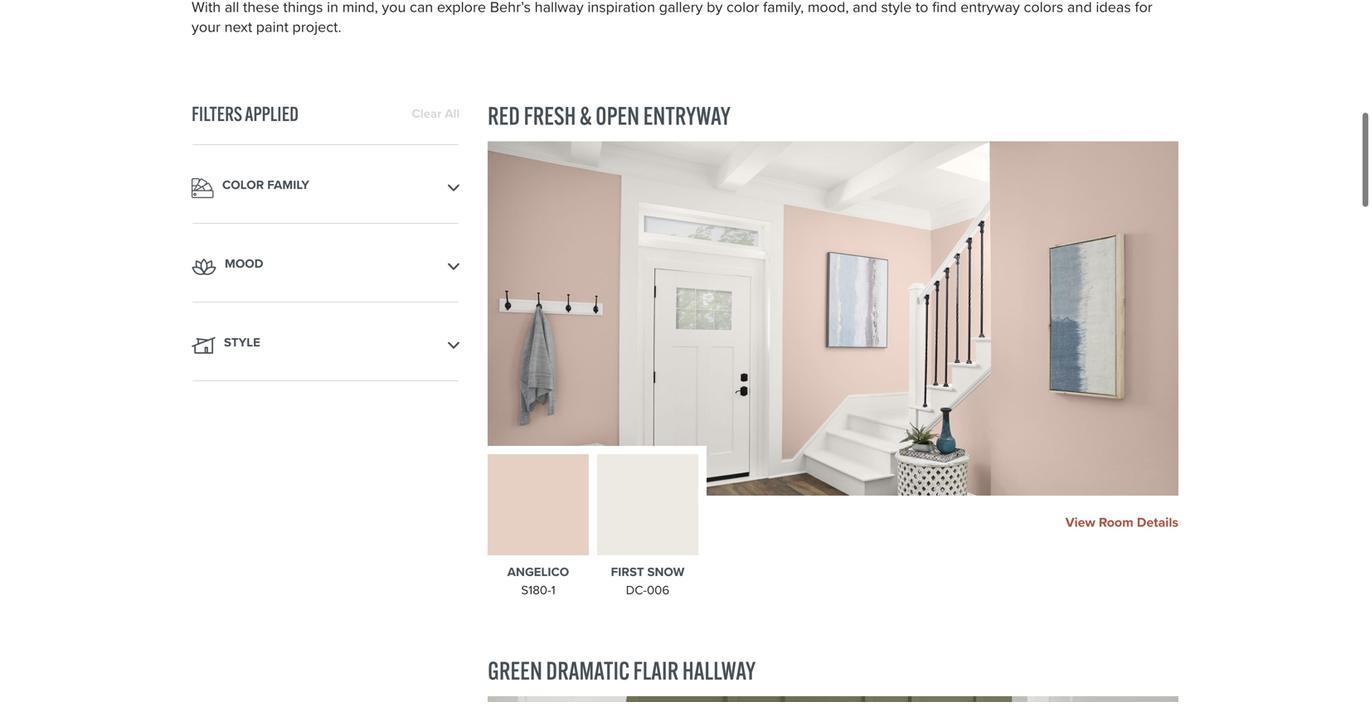 Task type: vqa. For each thing, say whether or not it's contained in the screenshot.
the Mood
yes



Task type: describe. For each thing, give the bounding box(es) containing it.
1
[[551, 582, 556, 600]]

green dramatic flair hallway
[[488, 655, 756, 687]]

caret image down all
[[448, 184, 460, 192]]

clear all
[[412, 105, 460, 123]]

color family
[[222, 176, 309, 194]]

view
[[1066, 513, 1096, 533]]

color
[[222, 176, 264, 194]]

caret image for color family
[[192, 178, 214, 198]]

red
[[488, 100, 520, 131]]

006
[[647, 582, 670, 600]]

details
[[1137, 513, 1179, 533]]

green eclectic bold & dramatic hallway image
[[488, 697, 1179, 703]]

flair
[[633, 655, 679, 687]]

room
[[1099, 513, 1134, 533]]

caret image for style
[[448, 342, 460, 349]]

view room details link
[[1066, 513, 1179, 533]]

caret image for mood
[[448, 263, 460, 271]]

s180-
[[521, 582, 551, 600]]

dc-
[[626, 582, 647, 600]]

style button
[[192, 332, 460, 359]]

applied
[[245, 101, 299, 126]]

all
[[445, 105, 460, 123]]

color family button
[[192, 175, 460, 201]]

filters applied
[[192, 101, 299, 126]]

&
[[580, 100, 592, 131]]



Task type: locate. For each thing, give the bounding box(es) containing it.
mood button
[[192, 254, 460, 280]]

caret image left color
[[192, 178, 214, 198]]

clear
[[412, 105, 442, 123]]

snow
[[647, 563, 685, 582]]

open
[[596, 100, 640, 131]]

style
[[224, 333, 260, 352]]

first
[[611, 563, 644, 582]]

caret image inside style button
[[192, 337, 216, 354]]

angelico s180-1
[[507, 563, 569, 600]]

filters
[[192, 101, 242, 126]]

caret image
[[192, 258, 217, 276], [448, 263, 460, 271], [448, 342, 460, 349]]

family
[[267, 176, 309, 194]]

green
[[488, 655, 543, 687]]

caret image
[[192, 178, 214, 198], [448, 184, 460, 192], [192, 337, 216, 354]]

view room details
[[1066, 513, 1179, 533]]

caret image left style at left
[[192, 337, 216, 354]]

dramatic
[[546, 655, 630, 687]]

red fresh & open entryway
[[488, 100, 731, 131]]

entryway
[[643, 100, 731, 131]]

hallway
[[682, 655, 756, 687]]

first snow dc-006
[[611, 563, 685, 600]]

red casual relaxed & serene hallway image
[[488, 142, 1179, 496]]

angelico
[[507, 563, 569, 582]]

caret image for style
[[192, 337, 216, 354]]

mood
[[225, 254, 263, 273]]

clear all button
[[404, 105, 460, 123]]

caret image inside style button
[[448, 342, 460, 349]]

fresh
[[524, 100, 576, 131]]



